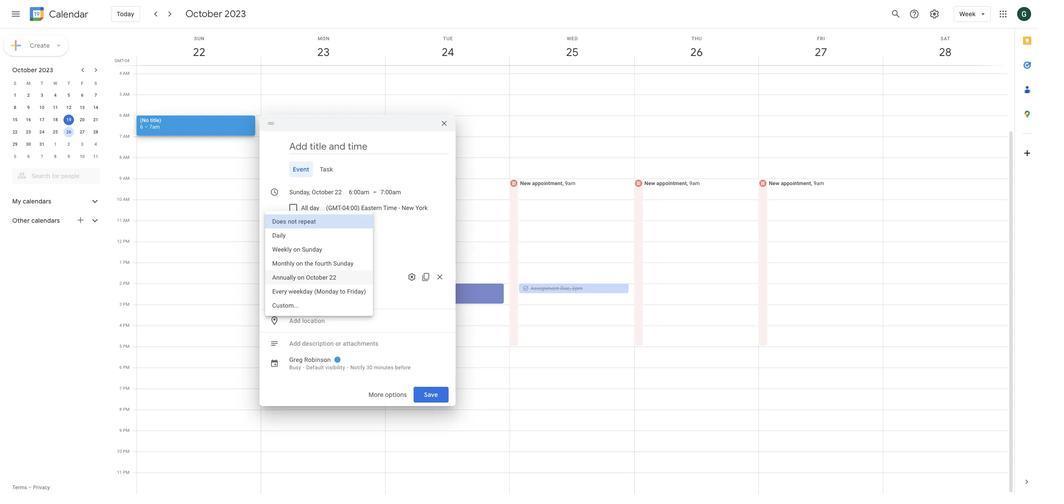 Task type: describe. For each thing, give the bounding box(es) containing it.
fri 27
[[815, 36, 827, 60]]

today button
[[111, 4, 140, 25]]

0 horizontal spatial october 2023
[[12, 66, 53, 74]]

10 for 10 element
[[39, 105, 44, 110]]

notify 30 minutes before
[[351, 365, 411, 371]]

28 link
[[936, 42, 956, 63]]

new inside 'button'
[[402, 205, 414, 212]]

all day
[[301, 205, 319, 212]]

26 element
[[64, 127, 74, 138]]

thu 26
[[690, 36, 703, 60]]

6 for 6 pm
[[119, 365, 122, 370]]

25 link
[[563, 42, 583, 63]]

5 up 12 "element"
[[68, 93, 70, 98]]

all
[[301, 205, 308, 212]]

pm for 4 pm
[[123, 323, 130, 328]]

9 pm
[[119, 428, 130, 433]]

november 2 element
[[64, 139, 74, 150]]

23 element
[[23, 127, 34, 138]]

task
[[320, 166, 333, 173]]

recurrence list box
[[265, 211, 373, 316]]

26 link
[[687, 42, 707, 63]]

29 element
[[10, 139, 20, 150]]

tab list containing event
[[267, 162, 449, 177]]

2pm
[[572, 286, 583, 292]]

7 pm
[[119, 386, 130, 391]]

gmt-04
[[115, 58, 130, 63]]

2 t from the left
[[67, 81, 70, 86]]

row containing 1
[[8, 89, 102, 102]]

pm for 2 pm
[[123, 281, 130, 286]]

my
[[12, 198, 21, 205]]

9 up 16
[[27, 105, 30, 110]]

eastern
[[362, 205, 382, 212]]

– inside (no title) 6 – 7am
[[144, 124, 148, 130]]

1 pm
[[119, 260, 130, 265]]

8 for "november 8" element
[[54, 154, 57, 159]]

4 for 4 pm
[[119, 323, 122, 328]]

27 inside 27 column header
[[815, 45, 827, 60]]

pm for 1 pm
[[123, 260, 130, 265]]

york
[[416, 205, 428, 212]]

2 9am from the left
[[690, 180, 700, 187]]

1 s from the left
[[14, 81, 16, 86]]

november 7 element
[[37, 152, 47, 162]]

28 inside 28 element
[[93, 130, 98, 134]]

calendar element
[[28, 5, 88, 25]]

description
[[302, 340, 334, 347]]

11 for november 11 element
[[93, 154, 98, 159]]

sun
[[194, 36, 205, 42]]

november 8 element
[[50, 152, 61, 162]]

am for 10 am
[[123, 197, 130, 202]]

november 5 element
[[10, 152, 20, 162]]

Add title and time text field
[[289, 140, 449, 153]]

row containing 5
[[8, 151, 102, 163]]

terms
[[12, 485, 27, 491]]

add location button
[[286, 313, 449, 329]]

14 element
[[90, 102, 101, 113]]

20 element
[[77, 115, 88, 125]]

settings menu image
[[930, 9, 940, 19]]

wed 25
[[566, 36, 578, 60]]

23 link
[[314, 42, 334, 63]]

pm for 10 pm
[[123, 449, 130, 454]]

row containing 29
[[8, 138, 102, 151]]

other calendars button
[[2, 214, 109, 228]]

0 vertical spatial 2
[[27, 93, 30, 98]]

22 inside 22 element
[[13, 130, 18, 134]]

busy
[[289, 365, 301, 371]]

google
[[324, 272, 345, 280]]

1 9am from the left
[[565, 180, 576, 187]]

31
[[39, 142, 44, 147]]

0 horizontal spatial 3
[[41, 93, 43, 98]]

guests
[[302, 252, 321, 259]]

am for 5 am
[[123, 92, 130, 97]]

time
[[384, 205, 397, 212]]

24 inside october 2023 grid
[[39, 130, 44, 134]]

join with google meet
[[296, 272, 361, 280]]

november 6 element
[[23, 152, 34, 162]]

27 link
[[811, 42, 832, 63]]

24 inside column header
[[441, 45, 454, 60]]

1 horizontal spatial 2023
[[225, 8, 246, 20]]

2 s from the left
[[94, 81, 97, 86]]

6 for the november 6 element
[[27, 154, 30, 159]]

1 vertical spatial 2023
[[39, 66, 53, 74]]

7 am
[[119, 134, 130, 139]]

13 element
[[77, 102, 88, 113]]

pm for 9 pm
[[123, 428, 130, 433]]

18 element
[[50, 115, 61, 125]]

am for 11 am
[[123, 218, 130, 223]]

5 pm
[[119, 344, 130, 349]]

meet
[[346, 272, 361, 280]]

22 column header
[[137, 28, 262, 65]]

pm for 8 pm
[[123, 407, 130, 412]]

calendar
[[49, 8, 88, 20]]

1 horizontal spatial october
[[186, 8, 222, 20]]

17
[[39, 117, 44, 122]]

1 new appointment , 9am from the left
[[520, 180, 576, 187]]

pm for 11 pm
[[123, 470, 130, 475]]

27 inside 27 element
[[80, 130, 85, 134]]

25 element
[[50, 127, 61, 138]]

22 inside 22 column header
[[192, 45, 205, 60]]

november 1 element
[[50, 139, 61, 150]]

11 element
[[50, 102, 61, 113]]

3 add from the top
[[289, 340, 301, 347]]

2 vertical spatial –
[[28, 485, 32, 491]]

today
[[117, 10, 134, 18]]

7 for 7 pm
[[119, 386, 122, 391]]

3 9am from the left
[[814, 180, 825, 187]]

29
[[13, 142, 18, 147]]

daily option
[[265, 229, 373, 243]]

04
[[125, 58, 130, 63]]

custom... option
[[265, 299, 373, 313]]

notify
[[351, 365, 365, 371]]

other calendars
[[12, 217, 60, 225]]

8 am
[[119, 155, 130, 160]]

6 pm
[[119, 365, 130, 370]]

november 4 element
[[90, 139, 101, 150]]

monthly on the fourth sunday option
[[265, 257, 373, 271]]

add location
[[289, 318, 325, 325]]

21
[[93, 117, 98, 122]]

100
[[303, 295, 312, 301]]

7 for november 7 element
[[41, 154, 43, 159]]

to
[[297, 295, 302, 301]]

guest
[[313, 295, 326, 301]]

before
[[395, 365, 411, 371]]

1 for 1 pm
[[119, 260, 122, 265]]

4 down w
[[54, 93, 57, 98]]

26 inside column header
[[690, 45, 703, 60]]

add for add guests
[[289, 252, 301, 259]]

m
[[27, 81, 30, 86]]

grid containing 22
[[112, 28, 1015, 494]]

11 for 11 am
[[117, 218, 122, 223]]

attachments
[[343, 340, 379, 347]]

pm for 6 pm
[[123, 365, 130, 370]]

create
[[30, 42, 50, 49]]

11 for 11 pm
[[117, 470, 122, 475]]

23 inside mon 23
[[317, 45, 329, 60]]

week button
[[954, 4, 992, 25]]

14
[[93, 105, 98, 110]]

calendars for other calendars
[[31, 217, 60, 225]]

with
[[310, 272, 322, 280]]

3 appointment from the left
[[781, 180, 812, 187]]

15 element
[[10, 115, 20, 125]]

meet.google.com/vrc-anea-xuu up to 100 guest connections
[[289, 288, 362, 301]]

add for add location
[[289, 318, 301, 325]]

4 am
[[119, 71, 130, 76]]

w
[[53, 81, 57, 86]]

11 for 11 element
[[53, 105, 58, 110]]

pm for 5 pm
[[123, 344, 130, 349]]

xuu
[[354, 288, 362, 294]]

04:00)
[[343, 205, 360, 212]]

8 up 15
[[14, 105, 16, 110]]

anea-
[[341, 288, 354, 294]]

tue 24
[[441, 36, 454, 60]]

16 element
[[23, 115, 34, 125]]

privacy link
[[33, 485, 50, 491]]

mon
[[318, 36, 330, 42]]

privacy
[[33, 485, 50, 491]]

6 inside (no title) 6 – 7am
[[140, 124, 143, 130]]

30 inside row group
[[26, 142, 31, 147]]

day
[[310, 205, 319, 212]]

(gmt-04:00) eastern time - new york
[[326, 205, 428, 212]]



Task type: vqa. For each thing, say whether or not it's contained in the screenshot.
2 to the top
yes



Task type: locate. For each thing, give the bounding box(es) containing it.
1 appointment from the left
[[532, 180, 563, 187]]

3 for 3 pm
[[119, 302, 122, 307]]

add inside dropdown button
[[289, 318, 301, 325]]

s
[[14, 81, 16, 86], [94, 81, 97, 86]]

9 up 10 pm
[[119, 428, 122, 433]]

0 vertical spatial –
[[144, 124, 148, 130]]

6 down 30 element
[[27, 154, 30, 159]]

3 up 10 element
[[41, 93, 43, 98]]

7 am from the top
[[123, 197, 130, 202]]

or
[[336, 340, 341, 347]]

28 inside 28 column header
[[939, 45, 952, 60]]

1 am from the top
[[123, 71, 130, 76]]

10 up 17
[[39, 105, 44, 110]]

2 add from the top
[[289, 318, 301, 325]]

greg
[[289, 356, 303, 363]]

10 up 11 am
[[117, 197, 122, 202]]

8 for 8 am
[[119, 155, 122, 160]]

26
[[690, 45, 703, 60], [66, 130, 71, 134]]

6
[[81, 93, 84, 98], [119, 113, 122, 118], [140, 124, 143, 130], [27, 154, 30, 159], [119, 365, 122, 370]]

pm up "6 pm"
[[123, 344, 130, 349]]

add guests button
[[286, 247, 449, 263]]

0 vertical spatial 12
[[66, 105, 71, 110]]

pm for 12 pm
[[123, 239, 130, 244]]

2 horizontal spatial 9am
[[814, 180, 825, 187]]

6 inside the november 6 element
[[27, 154, 30, 159]]

0 horizontal spatial s
[[14, 81, 16, 86]]

robinson
[[304, 356, 331, 363]]

1 row from the top
[[8, 77, 102, 89]]

2 am from the top
[[123, 92, 130, 97]]

27 element
[[77, 127, 88, 138]]

7 up 8 am
[[119, 134, 122, 139]]

november 10 element
[[77, 152, 88, 162]]

my calendars button
[[2, 194, 109, 208]]

1 vertical spatial 12
[[117, 239, 122, 244]]

pm down 3 pm
[[123, 323, 130, 328]]

11 am
[[117, 218, 130, 223]]

12 for 12 pm
[[117, 239, 122, 244]]

every weekday (monday to friday) option
[[265, 285, 373, 299]]

Start time text field
[[349, 187, 370, 198]]

row
[[8, 77, 102, 89], [8, 89, 102, 102], [8, 102, 102, 114], [8, 114, 102, 126], [8, 126, 102, 138], [8, 138, 102, 151], [8, 151, 102, 163]]

– down "(no"
[[144, 124, 148, 130]]

1 for november 1 element
[[54, 142, 57, 147]]

week
[[960, 10, 976, 18]]

4 down "gmt-"
[[119, 71, 122, 76]]

7 pm from the top
[[123, 365, 130, 370]]

calendars for my calendars
[[23, 198, 51, 205]]

1 horizontal spatial s
[[94, 81, 97, 86]]

4 down 28 element
[[94, 142, 97, 147]]

1 vertical spatial add
[[289, 318, 301, 325]]

row containing s
[[8, 77, 102, 89]]

pm down 10 pm
[[123, 470, 130, 475]]

am down 7 am
[[123, 155, 130, 160]]

1 vertical spatial 22
[[13, 130, 18, 134]]

0 horizontal spatial t
[[41, 81, 43, 86]]

october 2023 up sun
[[186, 8, 246, 20]]

november 9 element
[[64, 152, 74, 162]]

s left m
[[14, 81, 16, 86]]

title)
[[150, 117, 161, 124]]

2 vertical spatial 1
[[119, 260, 122, 265]]

terms link
[[12, 485, 27, 491]]

3 down 27 element
[[81, 142, 84, 147]]

30 down 23 element
[[26, 142, 31, 147]]

pm for 7 pm
[[123, 386, 130, 391]]

calendars up other calendars
[[23, 198, 51, 205]]

add other calendars image
[[76, 216, 85, 225]]

5 for 5 pm
[[119, 344, 122, 349]]

20
[[80, 117, 85, 122]]

tab list
[[1016, 28, 1040, 470], [267, 162, 449, 177]]

october up m
[[12, 66, 37, 74]]

row down 25 element
[[8, 138, 102, 151]]

5 pm from the top
[[123, 323, 130, 328]]

3 inside november 3 element
[[81, 142, 84, 147]]

1 vertical spatial 26
[[66, 130, 71, 134]]

t left w
[[41, 81, 43, 86]]

4 pm
[[119, 323, 130, 328]]

8 for 8 pm
[[119, 407, 122, 412]]

row group
[[8, 89, 102, 163]]

7
[[94, 93, 97, 98], [119, 134, 122, 139], [41, 154, 43, 159], [119, 386, 122, 391]]

visibility
[[325, 365, 345, 371]]

4 am from the top
[[123, 134, 130, 139]]

1 horizontal spatial 3
[[81, 142, 84, 147]]

add left location
[[289, 318, 301, 325]]

9 pm from the top
[[123, 407, 130, 412]]

november 3 element
[[77, 139, 88, 150]]

pm up 1 pm
[[123, 239, 130, 244]]

1 horizontal spatial 27
[[815, 45, 827, 60]]

6 down 5 pm
[[119, 365, 122, 370]]

2 horizontal spatial appointment
[[781, 180, 812, 187]]

22 down 15 element
[[13, 130, 18, 134]]

0 horizontal spatial 22
[[13, 130, 18, 134]]

3 new appointment , 9am from the left
[[769, 180, 825, 187]]

19
[[66, 117, 71, 122]]

9 for 9 am
[[119, 176, 122, 181]]

28 element
[[90, 127, 101, 138]]

22 down sun
[[192, 45, 205, 60]]

Search for people text field
[[18, 168, 95, 184]]

add inside 'dropdown button'
[[289, 252, 301, 259]]

0 horizontal spatial 27
[[80, 130, 85, 134]]

pm up 9 pm
[[123, 407, 130, 412]]

0 horizontal spatial 1
[[14, 93, 16, 98]]

1 vertical spatial 3
[[81, 142, 84, 147]]

0 vertical spatial october 2023
[[186, 8, 246, 20]]

2 row from the top
[[8, 89, 102, 102]]

7 row from the top
[[8, 151, 102, 163]]

0 vertical spatial 24
[[441, 45, 454, 60]]

13
[[80, 105, 85, 110]]

22 element
[[10, 127, 20, 138]]

0 vertical spatial 2023
[[225, 8, 246, 20]]

(no title) 6 – 7am
[[140, 117, 161, 130]]

10 for 'november 10' 'element'
[[80, 154, 85, 159]]

1 horizontal spatial 24
[[441, 45, 454, 60]]

3 row from the top
[[8, 102, 102, 114]]

1 horizontal spatial 26
[[690, 45, 703, 60]]

1 up 15
[[14, 93, 16, 98]]

9am
[[565, 180, 576, 187], [690, 180, 700, 187], [814, 180, 825, 187]]

1 horizontal spatial 30
[[367, 365, 373, 371]]

am down 8 am
[[123, 176, 130, 181]]

october 2023 up m
[[12, 66, 53, 74]]

0 vertical spatial calendars
[[23, 198, 51, 205]]

appointment
[[532, 180, 563, 187], [657, 180, 687, 187], [781, 180, 812, 187]]

to element
[[373, 189, 377, 196]]

fri
[[818, 36, 826, 42]]

8
[[14, 105, 16, 110], [54, 154, 57, 159], [119, 155, 122, 160], [119, 407, 122, 412]]

1 horizontal spatial 9am
[[690, 180, 700, 187]]

7am
[[149, 124, 160, 130]]

0 horizontal spatial 30
[[26, 142, 31, 147]]

9 for november 9 element
[[68, 154, 70, 159]]

25 column header
[[510, 28, 635, 65]]

10 inside 'element'
[[80, 154, 85, 159]]

october 2023 grid
[[8, 77, 102, 163]]

– right start time text box at the top of the page
[[373, 189, 377, 196]]

weekly on sunday option
[[265, 243, 373, 257]]

pm up 4 pm at the left of page
[[123, 302, 130, 307]]

12 for 12
[[66, 105, 71, 110]]

assignment
[[531, 286, 559, 292]]

november 11 element
[[90, 152, 101, 162]]

1 horizontal spatial 28
[[939, 45, 952, 60]]

25 inside wed 25
[[566, 45, 578, 60]]

join with google meet link
[[289, 268, 368, 284]]

1 vertical spatial 24
[[39, 130, 44, 134]]

23 column header
[[261, 28, 386, 65]]

1 vertical spatial –
[[373, 189, 377, 196]]

0 vertical spatial 28
[[939, 45, 952, 60]]

2 down 26 element
[[68, 142, 70, 147]]

main drawer image
[[11, 9, 21, 19]]

find a time button
[[286, 232, 325, 247]]

11 down november 4 element
[[93, 154, 98, 159]]

am up 12 pm
[[123, 218, 130, 223]]

1 add from the top
[[289, 252, 301, 259]]

2 up 3 pm
[[119, 281, 122, 286]]

greg robinson
[[289, 356, 331, 363]]

6 pm from the top
[[123, 344, 130, 349]]

31 element
[[37, 139, 47, 150]]

2 pm from the top
[[123, 260, 130, 265]]

4
[[119, 71, 122, 76], [54, 93, 57, 98], [94, 142, 97, 147], [119, 323, 122, 328]]

october up sun
[[186, 8, 222, 20]]

0 vertical spatial 23
[[317, 45, 329, 60]]

find a time
[[289, 236, 322, 243]]

8 up '9 am'
[[119, 155, 122, 160]]

2 appointment from the left
[[657, 180, 687, 187]]

10
[[39, 105, 44, 110], [80, 154, 85, 159], [117, 197, 122, 202], [117, 449, 122, 454]]

10 am
[[117, 197, 130, 202]]

1 down 25 element
[[54, 142, 57, 147]]

grid
[[112, 28, 1015, 494]]

25
[[566, 45, 578, 60], [53, 130, 58, 134]]

12 up 19
[[66, 105, 71, 110]]

5 row from the top
[[8, 126, 102, 138]]

1 horizontal spatial 12
[[117, 239, 122, 244]]

0 horizontal spatial 25
[[53, 130, 58, 134]]

pm down 9 pm
[[123, 449, 130, 454]]

7 for 7 am
[[119, 134, 122, 139]]

0 horizontal spatial 9am
[[565, 180, 576, 187]]

1 horizontal spatial –
[[144, 124, 148, 130]]

28 down 21 "element"
[[93, 130, 98, 134]]

0 vertical spatial 3
[[41, 93, 43, 98]]

24 element
[[37, 127, 47, 138]]

9
[[27, 105, 30, 110], [68, 154, 70, 159], [119, 176, 122, 181], [119, 428, 122, 433]]

am down 04
[[123, 71, 130, 76]]

f
[[81, 81, 83, 86]]

default visibility
[[306, 365, 345, 371]]

9 am
[[119, 176, 130, 181]]

8 down november 1 element
[[54, 154, 57, 159]]

-
[[399, 205, 401, 212]]

21 element
[[90, 115, 101, 125]]

pm up 3 pm
[[123, 281, 130, 286]]

pm for 3 pm
[[123, 302, 130, 307]]

10 pm from the top
[[123, 428, 130, 433]]

row up 18
[[8, 102, 102, 114]]

18
[[53, 117, 58, 122]]

26 column header
[[634, 28, 759, 65]]

9 for 9 pm
[[119, 428, 122, 433]]

calendars
[[23, 198, 51, 205], [31, 217, 60, 225]]

(gmt-
[[326, 205, 343, 212]]

calendars inside dropdown button
[[31, 217, 60, 225]]

other
[[12, 217, 30, 225]]

3 up 4 pm at the left of page
[[119, 302, 122, 307]]

24 down 17 element
[[39, 130, 44, 134]]

mon 23
[[317, 36, 330, 60]]

5 for 5 am
[[119, 92, 122, 97]]

6 down f
[[81, 93, 84, 98]]

23 inside row
[[26, 130, 31, 134]]

11 up 18
[[53, 105, 58, 110]]

0 horizontal spatial 24
[[39, 130, 44, 134]]

19, today element
[[64, 115, 74, 125]]

add guests
[[289, 252, 321, 259]]

row containing 15
[[8, 114, 102, 126]]

1 horizontal spatial new appointment , 9am
[[645, 180, 700, 187]]

2 horizontal spatial –
[[373, 189, 377, 196]]

row up 25 element
[[8, 114, 102, 126]]

calendars inside dropdown button
[[23, 198, 51, 205]]

am up 8 am
[[123, 134, 130, 139]]

terms – privacy
[[12, 485, 50, 491]]

28 down sat
[[939, 45, 952, 60]]

17 element
[[37, 115, 47, 125]]

1 pm from the top
[[123, 239, 130, 244]]

2 horizontal spatial 3
[[119, 302, 122, 307]]

am left "(no"
[[123, 113, 130, 118]]

10 down november 3 element
[[80, 154, 85, 159]]

15
[[13, 117, 18, 122]]

0 horizontal spatial tab list
[[267, 162, 449, 177]]

0 vertical spatial 22
[[192, 45, 205, 60]]

12 pm from the top
[[123, 470, 130, 475]]

add description or attachments
[[289, 340, 379, 347]]

pm up 8 pm
[[123, 386, 130, 391]]

0 vertical spatial 1
[[14, 93, 16, 98]]

add up the greg
[[289, 340, 301, 347]]

28
[[939, 45, 952, 60], [93, 130, 98, 134]]

1 vertical spatial calendars
[[31, 217, 60, 225]]

1 vertical spatial 27
[[80, 130, 85, 134]]

2 down m
[[27, 93, 30, 98]]

27 column header
[[759, 28, 884, 65]]

2 horizontal spatial new appointment , 9am
[[769, 180, 825, 187]]

am for 7 am
[[123, 134, 130, 139]]

1 horizontal spatial 22
[[192, 45, 205, 60]]

6 down the 5 am
[[119, 113, 122, 118]]

new appointment , 9am
[[520, 180, 576, 187], [645, 180, 700, 187], [769, 180, 825, 187]]

25 down '18' element
[[53, 130, 58, 134]]

1 vertical spatial october
[[12, 66, 37, 74]]

0 horizontal spatial 2023
[[39, 66, 53, 74]]

1 horizontal spatial october 2023
[[186, 8, 246, 20]]

2 vertical spatial 2
[[119, 281, 122, 286]]

t left f
[[67, 81, 70, 86]]

3 am from the top
[[123, 113, 130, 118]]

row down '18' element
[[8, 126, 102, 138]]

create button
[[4, 35, 68, 56]]

6 am
[[119, 113, 130, 118]]

1 vertical spatial 1
[[54, 142, 57, 147]]

0 vertical spatial october
[[186, 8, 222, 20]]

6 down "(no"
[[140, 124, 143, 130]]

8 pm
[[119, 407, 130, 412]]

1 vertical spatial 30
[[367, 365, 373, 371]]

12 pm
[[117, 239, 130, 244]]

4 for 4 am
[[119, 71, 122, 76]]

assignment due , 2pm
[[531, 286, 583, 292]]

7 up the 14
[[94, 93, 97, 98]]

6 am from the top
[[123, 176, 130, 181]]

1 down 12 pm
[[119, 260, 122, 265]]

2 for november 2 element
[[68, 142, 70, 147]]

6 for 6 am
[[119, 113, 122, 118]]

9 inside november 9 element
[[68, 154, 70, 159]]

End time text field
[[381, 187, 401, 198]]

does not repeat option
[[265, 215, 373, 229]]

26 cell
[[62, 126, 76, 138]]

am for 6 am
[[123, 113, 130, 118]]

2 vertical spatial add
[[289, 340, 301, 347]]

1 horizontal spatial 1
[[54, 142, 57, 147]]

4 row from the top
[[8, 114, 102, 126]]

12 down 11 am
[[117, 239, 122, 244]]

2 new appointment , 9am from the left
[[645, 180, 700, 187]]

gmt-
[[115, 58, 125, 63]]

sat 28
[[939, 36, 952, 60]]

27
[[815, 45, 827, 60], [80, 130, 85, 134]]

26 down 19, today element
[[66, 130, 71, 134]]

8 pm from the top
[[123, 386, 130, 391]]

1 vertical spatial october 2023
[[12, 66, 53, 74]]

october 2023
[[186, 8, 246, 20], [12, 66, 53, 74]]

1 horizontal spatial tab list
[[1016, 28, 1040, 470]]

1 horizontal spatial 23
[[317, 45, 329, 60]]

0 vertical spatial 25
[[566, 45, 578, 60]]

add down find
[[289, 252, 301, 259]]

19 cell
[[62, 114, 76, 126]]

am for 8 am
[[123, 155, 130, 160]]

2 horizontal spatial 2
[[119, 281, 122, 286]]

0 horizontal spatial 28
[[93, 130, 98, 134]]

7 down 31 element
[[41, 154, 43, 159]]

,
[[563, 180, 564, 187], [687, 180, 688, 187], [812, 180, 813, 187], [570, 286, 571, 292]]

26 down thu
[[690, 45, 703, 60]]

12 inside grid
[[117, 239, 122, 244]]

7 up 8 pm
[[119, 386, 122, 391]]

24 down tue on the top left of page
[[441, 45, 454, 60]]

0 horizontal spatial 12
[[66, 105, 71, 110]]

row up 11 element
[[8, 77, 102, 89]]

1 horizontal spatial 25
[[566, 45, 578, 60]]

event
[[293, 166, 310, 173]]

0 horizontal spatial 23
[[26, 130, 31, 134]]

10 for 10 pm
[[117, 449, 122, 454]]

pm down 5 pm
[[123, 365, 130, 370]]

am for 4 am
[[123, 71, 130, 76]]

8 down the 7 pm
[[119, 407, 122, 412]]

row down november 1 element
[[8, 151, 102, 163]]

s right f
[[94, 81, 97, 86]]

row group containing 1
[[8, 89, 102, 163]]

0 horizontal spatial –
[[28, 485, 32, 491]]

due
[[561, 286, 570, 292]]

25 inside row group
[[53, 130, 58, 134]]

2 pm
[[119, 281, 130, 286]]

am for 9 am
[[123, 176, 130, 181]]

12 element
[[64, 102, 74, 113]]

sun 22
[[192, 36, 205, 60]]

5 down 29 element at the top left
[[14, 154, 16, 159]]

1 horizontal spatial t
[[67, 81, 70, 86]]

default
[[306, 365, 324, 371]]

event button
[[289, 162, 313, 177]]

27 down the 20 element
[[80, 130, 85, 134]]

9 up "10 am"
[[119, 176, 122, 181]]

8 am from the top
[[123, 218, 130, 223]]

1 horizontal spatial appointment
[[657, 180, 687, 187]]

wed
[[567, 36, 578, 42]]

pm up 2 pm
[[123, 260, 130, 265]]

30 right the notify
[[367, 365, 373, 371]]

– right terms
[[28, 485, 32, 491]]

1 t from the left
[[41, 81, 43, 86]]

3 for november 3 element
[[81, 142, 84, 147]]

5 up "6 pm"
[[119, 344, 122, 349]]

1 vertical spatial 23
[[26, 130, 31, 134]]

0 vertical spatial add
[[289, 252, 301, 259]]

meet.google.com/vrc-
[[289, 288, 341, 294]]

9 down november 2 element
[[68, 154, 70, 159]]

1 vertical spatial 28
[[93, 130, 98, 134]]

0 horizontal spatial 2
[[27, 93, 30, 98]]

5 for november 5 element
[[14, 154, 16, 159]]

24 column header
[[386, 28, 510, 65]]

12 inside "element"
[[66, 105, 71, 110]]

12
[[66, 105, 71, 110], [117, 239, 122, 244]]

Start date text field
[[289, 187, 342, 198]]

row containing 22
[[8, 126, 102, 138]]

None search field
[[0, 165, 109, 184]]

24 link
[[438, 42, 458, 63]]

4 down 3 pm
[[119, 323, 122, 328]]

11 pm from the top
[[123, 449, 130, 454]]

22
[[192, 45, 205, 60], [13, 130, 18, 134]]

0 horizontal spatial appointment
[[532, 180, 563, 187]]

am down '9 am'
[[123, 197, 130, 202]]

30 element
[[23, 139, 34, 150]]

10 for 10 am
[[117, 197, 122, 202]]

10 up 11 pm
[[117, 449, 122, 454]]

0 vertical spatial 27
[[815, 45, 827, 60]]

5 am
[[119, 92, 130, 97]]

2 for 2 pm
[[119, 281, 122, 286]]

6 row from the top
[[8, 138, 102, 151]]

5 am from the top
[[123, 155, 130, 160]]

5 up the 6 am
[[119, 92, 122, 97]]

up
[[289, 295, 296, 301]]

0 vertical spatial 30
[[26, 142, 31, 147]]

28 column header
[[883, 28, 1008, 65]]

11 down "10 am"
[[117, 218, 122, 223]]

join
[[296, 272, 309, 280]]

8 inside "november 8" element
[[54, 154, 57, 159]]

0 horizontal spatial october
[[12, 66, 37, 74]]

3 pm
[[119, 302, 130, 307]]

10 element
[[37, 102, 47, 113]]

23 down mon on the top left
[[317, 45, 329, 60]]

t
[[41, 81, 43, 86], [67, 81, 70, 86]]

26 inside cell
[[66, 130, 71, 134]]

2 vertical spatial 3
[[119, 302, 122, 307]]

row containing 8
[[8, 102, 102, 114]]

11
[[53, 105, 58, 110], [93, 154, 98, 159], [117, 218, 122, 223], [117, 470, 122, 475]]

0 horizontal spatial 26
[[66, 130, 71, 134]]

4 for november 4 element
[[94, 142, 97, 147]]

0 horizontal spatial new appointment , 9am
[[520, 180, 576, 187]]

1 vertical spatial 2
[[68, 142, 70, 147]]

4 pm from the top
[[123, 302, 130, 307]]

calendars down my calendars dropdown button
[[31, 217, 60, 225]]

1 vertical spatial 25
[[53, 130, 58, 134]]

task button
[[317, 162, 337, 177]]

27 down fri
[[815, 45, 827, 60]]

1 horizontal spatial 2
[[68, 142, 70, 147]]

0 vertical spatial 26
[[690, 45, 703, 60]]

25 down wed
[[566, 45, 578, 60]]

time
[[308, 236, 322, 243]]

calendar heading
[[47, 8, 88, 20]]

2 horizontal spatial 1
[[119, 260, 122, 265]]

row down w
[[8, 89, 102, 102]]

3 pm from the top
[[123, 281, 130, 286]]

annually on october 22 option
[[265, 271, 373, 285]]

23 down 16 element
[[26, 130, 31, 134]]



